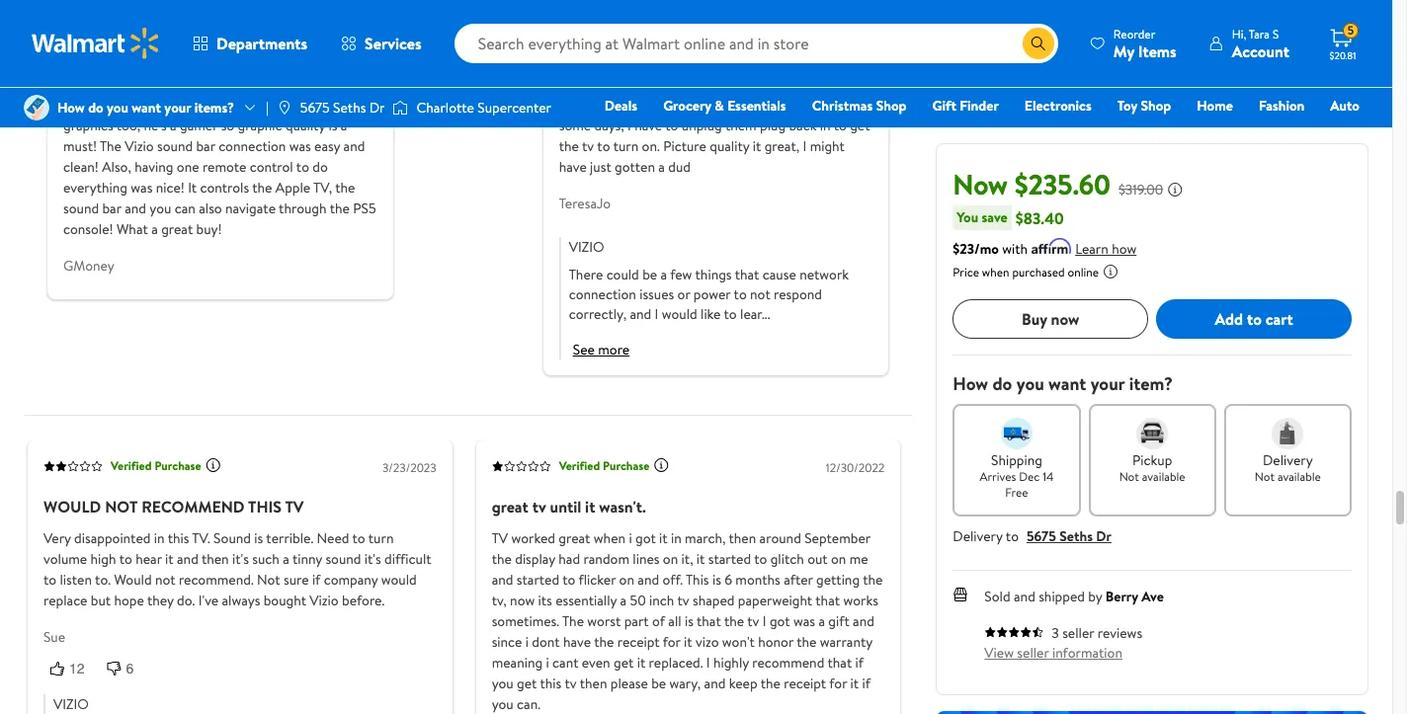 Task type: vqa. For each thing, say whether or not it's contained in the screenshot.
CHARLOTTE SUPERCENTER on the top left of the page
yes



Task type: describe. For each thing, give the bounding box(es) containing it.
shipping
[[991, 451, 1042, 470]]

verified purchase for until
[[559, 458, 649, 475]]

1 it's from the left
[[232, 549, 249, 569]]

on left it,
[[663, 549, 678, 569]]

view
[[984, 643, 1014, 663]]

son
[[298, 95, 319, 114]]

the down control
[[252, 178, 272, 197]]

off.
[[663, 570, 683, 590]]

do for how do you want your item?
[[992, 372, 1012, 396]]

services button
[[324, 20, 438, 67]]

1 vertical spatial television
[[145, 32, 202, 52]]

christmas
[[812, 96, 873, 116]]

too,
[[116, 115, 140, 135]]

need
[[317, 528, 349, 548]]

clear search field text image
[[999, 35, 1015, 51]]

want for item?
[[1048, 372, 1086, 396]]

be inside tv worked great when i got it in march, then around september the display had random lines on it, it started to glitch out on me and started to flicker on and off. this is 6 months after getting the tv, now its essentially a 50 inch tv shaped paperweight that works sometimes. the worst part of all is that the tv i got was a gift and since i dont have the receipt for it vizo won't honor the warranty meaning i cant even get it replaced. i highly recommend that if you get this tv then please be wary, and keep the receipt for it if you can.
[[651, 674, 666, 693]]

difficult
[[384, 549, 431, 569]]

verified purchase for recommend
[[111, 458, 201, 475]]

charlotte supercenter
[[416, 98, 551, 118]]

0 vertical spatial seths
[[333, 98, 366, 118]]

cart
[[1265, 308, 1293, 330]]

delivery to 5675 seths dr
[[953, 527, 1111, 546]]

to up essentially
[[562, 570, 575, 590]]

1 vertical spatial i
[[525, 632, 529, 652]]

do for how do you want your items?
[[88, 98, 103, 118]]

be inside not very good i love vizio that's always my go to brand i have always loved their products, after buying this television i will be looking into other brands. the tv won't hook up to the internet and just won't turn on some days, i have to unplug them plug back in to get the tv to turn on. picture quality it great, i might have just gotten a dud
[[650, 74, 665, 94]]

christmas shop
[[812, 96, 907, 116]]

available for pickup
[[1142, 468, 1185, 485]]

pickup not available
[[1119, 451, 1185, 485]]

that down warranty
[[827, 653, 852, 673]]

gamer
[[180, 115, 218, 135]]

remote
[[202, 157, 246, 177]]

s
[[1273, 25, 1279, 42]]

is right the all
[[685, 611, 694, 631]]

it right the until
[[585, 496, 595, 518]]

the down some
[[559, 136, 579, 156]]

had inside the great television for the price point! the vizio 65" television was a great purchase. we have had multiple vizio sets over the years and they seem to never disappoint us! the screen looks amazing and the colors are perfect! my son loves the graphics too, he's a gamer so graphic quality is a must! the vizio sound bar connection was easy and clean! also, having one remote control to do everything was nice! it controls the apple tv, the sound bar and you can also navigate through the ps5 console! what a great buy!
[[94, 53, 116, 73]]

0 vertical spatial television
[[106, 4, 172, 25]]

great up worked
[[492, 496, 528, 518]]

and down works
[[853, 611, 874, 631]]

0 vertical spatial sound
[[157, 136, 193, 156]]

the down shaped
[[724, 611, 744, 631]]

debit
[[1241, 124, 1275, 143]]

2 horizontal spatial always
[[662, 32, 701, 52]]

recommend.
[[179, 570, 254, 590]]

0 vertical spatial 5675
[[300, 98, 330, 118]]

it,
[[681, 549, 693, 569]]

vizio inside very disappointed in this tv. sound is terrible. need to turn volume high to hear it and then it's such a tinny sound it's difficult to listen to. would not recommend. not sure if company would replace but hope they do. i've always bought vizio before.
[[310, 591, 339, 610]]

plug
[[760, 115, 786, 135]]

he's
[[144, 115, 167, 135]]

price
[[227, 4, 262, 25]]

to inside the add to cart "button"
[[1247, 308, 1262, 330]]

i down paperweight
[[763, 611, 766, 631]]

tv left the until
[[532, 496, 546, 518]]

a right he's
[[170, 115, 177, 135]]

control
[[250, 157, 293, 177]]

everything
[[63, 178, 127, 197]]

was inside tv worked great when i got it in march, then around september the display had random lines on it, it started to glitch out on me and started to flicker on and off. this is 6 months after getting the tv, now its essentially a 50 inch tv shaped paperweight that works sometimes. the worst part of all is that the tv i got was a gift and since i dont have the receipt for it vizo won't honor the warranty meaning i cant even get it replaced. i highly recommend that if you get this tv then please be wary, and keep the receipt for it if you can.
[[793, 611, 815, 631]]

to up might
[[834, 115, 847, 135]]

toy shop link
[[1108, 95, 1180, 117]]

buy!
[[196, 219, 222, 239]]

and down highly
[[704, 674, 726, 693]]

essentially
[[555, 591, 617, 610]]

was up sets
[[205, 32, 227, 52]]

ave
[[1142, 587, 1164, 607]]

verified for recommend
[[111, 458, 152, 475]]

you up intent image for shipping
[[1016, 372, 1044, 396]]

1 horizontal spatial dr
[[1096, 527, 1111, 546]]

items?
[[194, 98, 234, 118]]

the right tv,
[[335, 178, 355, 197]]

verified purchase information image for wasn't.
[[653, 458, 669, 473]]

over
[[230, 53, 257, 73]]

quality inside the great television for the price point! the vizio 65" television was a great purchase. we have had multiple vizio sets over the years and they seem to never disappoint us! the screen looks amazing and the colors are perfect! my son loves the graphics too, he's a gamer so graphic quality is a must! the vizio sound bar connection was easy and clean! also, having one remote control to do everything was nice! it controls the apple tv, the sound bar and you can also navigate through the ps5 console! what a great buy!
[[285, 115, 325, 135]]

that down getting at the bottom right of the page
[[815, 591, 840, 610]]

0 vertical spatial bar
[[196, 136, 215, 156]]

1 horizontal spatial i
[[546, 653, 549, 673]]

purchase for recommend
[[155, 458, 201, 475]]

2 vertical spatial then
[[580, 674, 607, 693]]

not very good i love vizio that's always my go to brand i have always loved their products, after buying this television i will be looking into other brands. the tv won't hook up to the internet and just won't turn on some days, i have to unplug them plug back in to get the tv to turn on. picture quality it great, i might have just gotten a dud
[[559, 4, 870, 177]]

i down vizo
[[706, 653, 710, 673]]

0 vertical spatial tv
[[285, 496, 304, 518]]

it inside very disappointed in this tv. sound is terrible. need to turn volume high to hear it and then it's such a tinny sound it's difficult to listen to. would not recommend. not sure if company would replace but hope they do. i've always bought vizio before.
[[165, 549, 174, 569]]

sold
[[984, 587, 1010, 607]]

they inside the great television for the price point! the vizio 65" television was a great purchase. we have had multiple vizio sets over the years and they seem to never disappoint us! the screen looks amazing and the colors are perfect! my son loves the graphics too, he's a gamer so graphic quality is a must! the vizio sound bar connection was easy and clean! also, having one remote control to do everything was nice! it controls the apple tv, the sound bar and you can also navigate through the ps5 console! what a great buy!
[[343, 53, 369, 73]]

volume
[[43, 549, 87, 569]]

to up would
[[119, 549, 132, 569]]

a left 50
[[620, 591, 627, 610]]

apple
[[276, 178, 310, 197]]

and right sold
[[1014, 587, 1035, 607]]

great up over
[[240, 32, 272, 52]]

buy now
[[1022, 308, 1079, 330]]

the up also,
[[100, 136, 121, 156]]

with
[[1002, 239, 1028, 259]]

the up works
[[863, 570, 883, 590]]

the up screen
[[260, 53, 280, 73]]

the down worst in the left bottom of the page
[[594, 632, 614, 652]]

great inside tv worked great when i got it in march, then around september the display had random lines on it, it started to glitch out on me and started to flicker on and off. this is 6 months after getting the tv, now its essentially a 50 inch tv shaped paperweight that works sometimes. the worst part of all is that the tv i got was a gift and since i dont have the receipt for it vizo won't honor the warranty meaning i cant even get it replaced. i highly recommend that if you get this tv then please be wary, and keep the receipt for it if you can.
[[559, 528, 590, 548]]

few
[[670, 265, 692, 284]]

for inside the great television for the price point! the vizio 65" television was a great purchase. we have had multiple vizio sets over the years and they seem to never disappoint us! the screen looks amazing and the colors are perfect! my son loves the graphics too, he's a gamer so graphic quality is a must! the vizio sound bar connection was easy and clean! also, having one remote control to do everything was nice! it controls the apple tv, the sound bar and you can also navigate through the ps5 console! what a great buy!
[[176, 4, 196, 25]]

it
[[188, 178, 197, 197]]

and up looks
[[318, 53, 340, 73]]

and down lines
[[638, 570, 659, 590]]

a inside very disappointed in this tv. sound is terrible. need to turn volume high to hear it and then it's such a tinny sound it's difficult to listen to. would not recommend. not sure if company would replace but hope they do. i've always bought vizio before.
[[283, 549, 289, 569]]

want for items?
[[132, 98, 161, 118]]

things
[[695, 265, 732, 284]]

save
[[982, 208, 1008, 227]]

a inside not very good i love vizio that's always my go to brand i have always loved their products, after buying this television i will be looking into other brands. the tv won't hook up to the internet and just won't turn on some days, i have to unplug them plug back in to get the tv to turn on. picture quality it great, i might have just gotten a dud
[[658, 157, 665, 177]]

vizio up disappoint
[[171, 53, 200, 73]]

was down the having
[[131, 178, 153, 197]]

it down warranty
[[850, 674, 859, 693]]

walmart+
[[1301, 124, 1360, 143]]

was left easy
[[289, 136, 311, 156]]

available for delivery
[[1278, 468, 1321, 485]]

great tv until it wasn't.
[[492, 496, 646, 518]]

and up tv, on the left of page
[[492, 570, 513, 590]]

have up on.
[[634, 115, 662, 135]]

2 horizontal spatial won't
[[786, 95, 819, 114]]

and up too,
[[115, 95, 137, 114]]

your for item?
[[1091, 372, 1125, 396]]

go
[[725, 32, 740, 52]]

have inside the great television for the price point! the vizio 65" television was a great purchase. we have had multiple vizio sets over the years and they seem to never disappoint us! the screen looks amazing and the colors are perfect! my son loves the graphics too, he's a gamer so graphic quality is a must! the vizio sound bar connection was easy and clean! also, having one remote control to do everything was nice! it controls the apple tv, the sound bar and you can also navigate through the ps5 console! what a great buy!
[[63, 53, 91, 73]]

 image for charlotte
[[393, 98, 408, 118]]

0 vertical spatial just
[[762, 95, 783, 114]]

affirm image
[[1032, 238, 1071, 254]]

replaced.
[[649, 653, 703, 673]]

tv inside tv worked great when i got it in march, then around september the display had random lines on it, it started to glitch out on me and started to flicker on and off. this is 6 months after getting the tv, now its essentially a 50 inch tv shaped paperweight that works sometimes. the worst part of all is that the tv i got was a gift and since i dont have the receipt for it vizo won't honor the warranty meaning i cant even get it replaced. i highly recommend that if you get this tv then please be wary, and keep the receipt for it if you can.
[[492, 528, 508, 548]]

even
[[582, 653, 610, 673]]

sound inside very disappointed in this tv. sound is terrible. need to turn volume high to hear it and then it's such a tinny sound it's difficult to listen to. would not recommend. not sure if company would replace but hope they do. i've always bought vizio before.
[[325, 549, 361, 569]]

would
[[114, 570, 152, 590]]

6 button
[[100, 659, 150, 679]]

the left price
[[200, 4, 223, 25]]

disappoint
[[151, 74, 213, 94]]

through
[[279, 198, 327, 218]]

the up recommend
[[797, 632, 817, 652]]

that up vizo
[[697, 611, 721, 631]]

0 horizontal spatial dr
[[369, 98, 385, 118]]

and inside vizio there could be a few things that cause network connection issues or power to not respond correctly, and i would like to lear...
[[630, 304, 651, 324]]

it up lines
[[659, 528, 668, 548]]

good
[[622, 4, 657, 25]]

wary,
[[669, 674, 701, 693]]

i left love
[[559, 32, 563, 52]]

0 vertical spatial when
[[982, 264, 1009, 281]]

0 vertical spatial then
[[729, 528, 756, 548]]

1 horizontal spatial for
[[663, 632, 681, 652]]

2 it's from the left
[[364, 549, 381, 569]]

delivery for not
[[1263, 451, 1313, 470]]

1 vertical spatial get
[[614, 653, 634, 673]]

so
[[221, 115, 234, 135]]

verified purchase information image for tv
[[205, 458, 221, 473]]

1 horizontal spatial seths
[[1059, 527, 1093, 546]]

5675 seths dr button
[[1027, 527, 1111, 546]]

5
[[1347, 22, 1354, 39]]

had inside tv worked great when i got it in march, then around september the display had random lines on it, it started to glitch out on me and started to flicker on and off. this is 6 months after getting the tv, now its essentially a 50 inch tv shaped paperweight that works sometimes. the worst part of all is that the tv i got was a gift and since i dont have the receipt for it vizo won't honor the warranty meaning i cant even get it replaced. i highly recommend that if you get this tv then please be wary, and keep the receipt for it if you can.
[[559, 549, 580, 569]]

tv inside not very good i love vizio that's always my go to brand i have always loved their products, after buying this television i will be looking into other brands. the tv won't hook up to the internet and just won't turn on some days, i have to unplug them plug back in to get the tv to turn on. picture quality it great, i might have just gotten a dud
[[582, 136, 594, 156]]

i right days,
[[627, 115, 631, 135]]

0 horizontal spatial bar
[[102, 198, 121, 218]]

keep
[[729, 674, 757, 693]]

not inside vizio there could be a few things that cause network connection issues or power to not respond correctly, and i would like to lear...
[[750, 284, 770, 304]]

1 horizontal spatial started
[[708, 549, 751, 569]]

the up perfect!
[[236, 74, 258, 94]]

1 vertical spatial receipt
[[784, 674, 826, 693]]

do inside the great television for the price point! the vizio 65" television was a great purchase. we have had multiple vizio sets over the years and they seem to never disappoint us! the screen looks amazing and the colors are perfect! my son loves the graphics too, he's a gamer so graphic quality is a must! the vizio sound bar connection was easy and clean! also, having one remote control to do everything was nice! it controls the apple tv, the sound bar and you can also navigate through the ps5 console! what a great buy!
[[313, 157, 328, 177]]

tv,
[[492, 591, 507, 610]]

always inside very disappointed in this tv. sound is terrible. need to turn volume high to hear it and then it's such a tinny sound it's difficult to listen to. would not recommend. not sure if company would replace but hope they do. i've always bought vizio before.
[[222, 591, 260, 610]]

0 horizontal spatial just
[[590, 157, 611, 177]]

it up please
[[637, 653, 645, 673]]

hook
[[595, 95, 624, 114]]

dont
[[532, 632, 560, 652]]

christmas shop link
[[803, 95, 915, 117]]

dud
[[668, 157, 691, 177]]

by
[[1088, 587, 1102, 607]]

1 vertical spatial 5675
[[1027, 527, 1056, 546]]

on up 50
[[619, 570, 634, 590]]

this inside not very good i love vizio that's always my go to brand i have always loved their products, after buying this television i will be looking into other brands. the tv won't hook up to the internet and just won't turn on some days, i have to unplug them plug back in to get the tv to turn on. picture quality it great, i might have just gotten a dud
[[803, 53, 824, 73]]

now inside button
[[1051, 308, 1079, 330]]

tv down paperweight
[[747, 611, 759, 631]]

the left display
[[492, 549, 512, 569]]

i've
[[198, 591, 219, 610]]

to right seem
[[98, 74, 111, 94]]

honor
[[758, 632, 793, 652]]

a left gift
[[819, 611, 825, 631]]

1 vertical spatial if
[[855, 653, 864, 673]]

item?
[[1129, 372, 1173, 396]]

this
[[248, 496, 282, 518]]

i down back
[[803, 136, 807, 156]]

5675 seths dr
[[300, 98, 385, 118]]

on.
[[642, 136, 660, 156]]

how for how do you want your items?
[[57, 98, 85, 118]]

purchased
[[1012, 264, 1065, 281]]

one
[[1208, 124, 1238, 143]]

have right brand
[[805, 32, 832, 52]]

you left 'can.'
[[492, 694, 514, 714]]

buying
[[760, 53, 800, 73]]

how
[[1112, 239, 1137, 259]]

1 horizontal spatial got
[[770, 611, 790, 631]]

shipped
[[1039, 587, 1085, 607]]

deals
[[604, 96, 637, 116]]

lear...
[[740, 304, 770, 324]]

arrives
[[980, 468, 1016, 485]]

the inside tv worked great when i got it in march, then around september the display had random lines on it, it started to glitch out on me and started to flicker on and off. this is 6 months after getting the tv, now its essentially a 50 inch tv shaped paperweight that works sometimes. the worst part of all is that the tv i got was a gift and since i dont have the receipt for it vizo won't honor the warranty meaning i cant even get it replaced. i highly recommend that if you get this tv then please be wary, and keep the receipt for it if you can.
[[562, 611, 584, 631]]

easy
[[314, 136, 340, 156]]

to down the free
[[1006, 527, 1019, 546]]

hear
[[136, 549, 162, 569]]

to right up
[[646, 95, 659, 114]]

to down days,
[[597, 136, 610, 156]]

your for items?
[[164, 98, 191, 118]]

to.
[[95, 570, 111, 590]]

the left ps5
[[330, 198, 350, 218]]

i left will
[[620, 74, 624, 94]]

i right brand
[[797, 32, 801, 52]]

not
[[105, 496, 138, 518]]

a right what
[[151, 219, 158, 239]]

is inside the great television for the price point! the vizio 65" television was a great purchase. we have had multiple vizio sets over the years and they seem to never disappoint us! the screen looks amazing and the colors are perfect! my son loves the graphics too, he's a gamer so graphic quality is a must! the vizio sound bar connection was easy and clean! also, having one remote control to do everything was nice! it controls the apple tv, the sound bar and you can also navigate through the ps5 console! what a great buy!
[[328, 115, 337, 135]]

4.3333 stars out of 5, based on 3 seller reviews element
[[984, 626, 1044, 638]]

the down "looking" on the top of the page
[[662, 95, 682, 114]]

walmart image
[[32, 28, 160, 59]]

you down never
[[107, 98, 128, 118]]

it left vizo
[[684, 632, 692, 652]]

2 vertical spatial for
[[829, 674, 847, 693]]

vizio down too,
[[125, 136, 154, 156]]

disappointed
[[74, 528, 151, 548]]

it right it,
[[696, 549, 705, 569]]

months
[[735, 570, 780, 590]]

services
[[365, 33, 422, 54]]

gift
[[932, 96, 956, 116]]

not inside pickup not available
[[1119, 468, 1139, 485]]

1 horizontal spatial turn
[[613, 136, 639, 156]]

the right loves on the top of the page
[[356, 95, 376, 114]]

0 vertical spatial receipt
[[617, 632, 660, 652]]

to right like
[[724, 304, 737, 324]]

cant
[[552, 653, 579, 673]]

nice!
[[156, 178, 185, 197]]

on inside not very good i love vizio that's always my go to brand i have always loved their products, after buying this television i will be looking into other brands. the tv won't hook up to the internet and just won't turn on some days, i have to unplug them plug back in to get the tv to turn on. picture quality it great, i might have just gotten a dud
[[851, 95, 866, 114]]

warranty
[[820, 632, 872, 652]]

days,
[[594, 115, 624, 135]]

to right 'go'
[[743, 32, 756, 52]]



Task type: locate. For each thing, give the bounding box(es) containing it.
1 horizontal spatial it's
[[364, 549, 381, 569]]

not down intent image for pickup
[[1119, 468, 1139, 485]]

get up 'can.'
[[517, 674, 537, 693]]

great
[[240, 32, 272, 52], [161, 219, 193, 239], [492, 496, 528, 518], [559, 528, 590, 548]]

get down tv
[[850, 115, 870, 135]]

we
[[335, 32, 354, 52]]

1 vertical spatial want
[[1048, 372, 1086, 396]]

connection inside vizio there could be a few things that cause network connection issues or power to not respond correctly, and i would like to lear...
[[569, 284, 636, 304]]

in
[[820, 115, 831, 135], [154, 528, 165, 548], [671, 528, 682, 548]]

2 horizontal spatial get
[[850, 115, 870, 135]]

1 vertical spatial after
[[784, 570, 813, 590]]

0 horizontal spatial sound
[[63, 198, 99, 218]]

berry
[[1105, 587, 1138, 607]]

shop up registry link
[[1141, 96, 1171, 116]]

this inside tv worked great when i got it in march, then around september the display had random lines on it, it started to glitch out on me and started to flicker on and off. this is 6 months after getting the tv, now its essentially a 50 inch tv shaped paperweight that works sometimes. the worst part of all is that the tv i got was a gift and since i dont have the receipt for it vizo won't honor the warranty meaning i cant even get it replaced. i highly recommend that if you get this tv then please be wary, and keep the receipt for it if you can.
[[540, 674, 562, 693]]

 image for how
[[24, 95, 49, 121]]

1 horizontal spatial always
[[559, 53, 597, 73]]

0 vertical spatial 6
[[724, 570, 732, 590]]

is right this
[[712, 570, 721, 590]]

listen
[[60, 570, 92, 590]]

i inside vizio there could be a few things that cause network connection issues or power to not respond correctly, and i would like to lear...
[[655, 304, 658, 324]]

brands.
[[778, 74, 821, 94]]

0 vertical spatial got
[[635, 528, 656, 548]]

i up random
[[629, 528, 632, 548]]

vizio
[[569, 237, 604, 257]]

graphic
[[238, 115, 282, 135]]

0 horizontal spatial verified purchase information image
[[205, 458, 221, 473]]

shop for toy shop
[[1141, 96, 1171, 116]]

5675 down the free
[[1027, 527, 1056, 546]]

0 vertical spatial not
[[750, 284, 770, 304]]

1 horizontal spatial verified purchase information image
[[653, 458, 669, 473]]

lines
[[633, 549, 660, 569]]

to up apple on the left top of the page
[[296, 157, 309, 177]]

2 vertical spatial turn
[[368, 528, 394, 548]]

won't up some
[[559, 95, 592, 114]]

seller for 3
[[1062, 623, 1094, 643]]

not inside not very good i love vizio that's always my go to brand i have always loved their products, after buying this television i will be looking into other brands. the tv won't hook up to the internet and just won't turn on some days, i have to unplug them plug back in to get the tv to turn on. picture quality it great, i might have just gotten a dud
[[559, 4, 585, 25]]

0 horizontal spatial tv
[[285, 496, 304, 518]]

seller right 3
[[1062, 623, 1094, 643]]

one debit
[[1208, 124, 1275, 143]]

not up love
[[559, 4, 585, 25]]

this up the brands.
[[803, 53, 824, 73]]

legal information image
[[1103, 264, 1119, 280]]

my inside the great television for the price point! the vizio 65" television was a great purchase. we have had multiple vizio sets over the years and they seem to never disappoint us! the screen looks amazing and the colors are perfect! my son loves the graphics too, he's a gamer so graphic quality is a must! the vizio sound bar connection was easy and clean! also, having one remote control to do everything was nice! it controls the apple tv, the sound bar and you can also navigate through the ps5 console! what a great buy!
[[277, 95, 295, 114]]

getting
[[816, 570, 860, 590]]

0 vertical spatial turn
[[822, 95, 847, 114]]

2 horizontal spatial this
[[803, 53, 824, 73]]

to right need
[[352, 528, 365, 548]]

works
[[843, 591, 878, 610]]

be
[[650, 74, 665, 94], [642, 265, 657, 284], [651, 674, 666, 693]]

colors
[[163, 95, 200, 114]]

turn inside very disappointed in this tv. sound is terrible. need to turn volume high to hear it and then it's such a tinny sound it's difficult to listen to. would not recommend. not sure if company would replace but hope they do. i've always bought vizio before.
[[368, 528, 394, 548]]

a inside vizio there could be a few things that cause network connection issues or power to not respond correctly, and i would like to lear...
[[661, 265, 667, 284]]

you save $83.40
[[957, 207, 1064, 229]]

0 horizontal spatial 5675
[[300, 98, 330, 118]]

have up seem
[[63, 53, 91, 73]]

this inside very disappointed in this tv. sound is terrible. need to turn volume high to hear it and then it's such a tinny sound it's difficult to listen to. would not recommend. not sure if company would replace but hope they do. i've always bought vizio before.
[[168, 528, 189, 548]]

shop right christmas
[[876, 96, 907, 116]]

would inside very disappointed in this tv. sound is terrible. need to turn volume high to hear it and then it's such a tinny sound it's difficult to listen to. would not recommend. not sure if company would replace but hope they do. i've always bought vizio before.
[[381, 570, 417, 590]]

0 horizontal spatial for
[[176, 4, 196, 25]]

get inside not very good i love vizio that's always my go to brand i have always loved their products, after buying this television i will be looking into other brands. the tv won't hook up to the internet and just won't turn on some days, i have to unplug them plug back in to get the tv to turn on. picture quality it great, i might have just gotten a dud
[[850, 115, 870, 135]]

2 verified purchase from the left
[[559, 458, 649, 475]]

to up months
[[754, 549, 767, 569]]

in inside tv worked great when i got it in march, then around september the display had random lines on it, it started to glitch out on me and started to flicker on and off. this is 6 months after getting the tv, now its essentially a 50 inch tv shaped paperweight that works sometimes. the worst part of all is that the tv i got was a gift and since i dont have the receipt for it vizo won't honor the warranty meaning i cant even get it replaced. i highly recommend that if you get this tv then please be wary, and keep the receipt for it if you can.
[[671, 528, 682, 548]]

toy shop
[[1117, 96, 1171, 116]]

the down "great"
[[63, 32, 85, 52]]

1 horizontal spatial would
[[662, 304, 697, 324]]

and inside very disappointed in this tv. sound is terrible. need to turn volume high to hear it and then it's such a tinny sound it's difficult to listen to. would not recommend. not sure if company would replace but hope they do. i've always bought vizio before.
[[177, 549, 198, 569]]

0 vertical spatial how
[[57, 98, 85, 118]]

worked
[[511, 528, 555, 548]]

1 vertical spatial just
[[590, 157, 611, 177]]

1 vertical spatial turn
[[613, 136, 639, 156]]

6 inside 6 button
[[126, 661, 134, 677]]

1 horizontal spatial tv
[[492, 528, 508, 548]]

internet
[[685, 95, 733, 114]]

when inside tv worked great when i got it in march, then around september the display had random lines on it, it started to glitch out on me and started to flicker on and off. this is 6 months after getting the tv, now its essentially a 50 inch tv shaped paperweight that works sometimes. the worst part of all is that the tv i got was a gift and since i dont have the receipt for it vizo won't honor the warranty meaning i cant even get it replaced. i highly recommend that if you get this tv then please be wary, and keep the receipt for it if you can.
[[594, 528, 626, 548]]

would
[[43, 496, 101, 518]]

Search search field
[[454, 24, 1058, 63]]

available inside delivery not available
[[1278, 468, 1321, 485]]

1 horizontal spatial bar
[[196, 136, 215, 156]]

connection inside the great television for the price point! the vizio 65" television was a great purchase. we have had multiple vizio sets over the years and they seem to never disappoint us! the screen looks amazing and the colors are perfect! my son loves the graphics too, he's a gamer so graphic quality is a must! the vizio sound bar connection was easy and clean! also, having one remote control to do everything was nice! it controls the apple tv, the sound bar and you can also navigate through the ps5 console! what a great buy!
[[219, 136, 286, 156]]

my inside reorder my items
[[1113, 40, 1134, 62]]

1 available from the left
[[1142, 468, 1185, 485]]

1 vertical spatial connection
[[569, 284, 636, 304]]

intent image for pickup image
[[1136, 418, 1168, 450]]

1 verified purchase information image from the left
[[205, 458, 221, 473]]

then down even
[[580, 674, 607, 693]]

to right 'power'
[[734, 284, 747, 304]]

quality down 'them' on the top right
[[710, 136, 749, 156]]

 image right |
[[277, 100, 292, 116]]

0 horizontal spatial connection
[[219, 136, 286, 156]]

not inside very disappointed in this tv. sound is terrible. need to turn volume high to hear it and then it's such a tinny sound it's difficult to listen to. would not recommend. not sure if company would replace but hope they do. i've always bought vizio before.
[[257, 570, 280, 590]]

sound
[[214, 528, 251, 548]]

for down the all
[[663, 632, 681, 652]]

0 vertical spatial they
[[343, 53, 369, 73]]

purchase.
[[275, 32, 331, 52]]

also,
[[102, 157, 131, 177]]

tv right 'this'
[[285, 496, 304, 518]]

add to cart
[[1215, 308, 1293, 330]]

dec
[[1019, 468, 1040, 485]]

verified purchase information image
[[205, 458, 221, 473], [653, 458, 669, 473]]

vizio up loved
[[594, 32, 623, 52]]

i left dont
[[525, 632, 529, 652]]

 image
[[24, 95, 49, 121], [393, 98, 408, 118], [277, 100, 292, 116]]

when down "$23/mo with"
[[982, 264, 1009, 281]]

learn more about strikethrough prices image
[[1167, 182, 1183, 198]]

not inside very disappointed in this tv. sound is terrible. need to turn volume high to hear it and then it's such a tinny sound it's difficult to listen to. would not recommend. not sure if company would replace but hope they do. i've always bought vizio before.
[[155, 570, 175, 590]]

a up over
[[230, 32, 237, 52]]

$23/mo with
[[953, 239, 1028, 259]]

be inside vizio there could be a few things that cause network connection issues or power to not respond correctly, and i would like to lear...
[[642, 265, 657, 284]]

0 vertical spatial after
[[727, 53, 756, 73]]

not
[[559, 4, 585, 25], [1119, 468, 1139, 485], [1255, 468, 1275, 485], [257, 570, 280, 590]]

1 horizontal spatial this
[[540, 674, 562, 693]]

not inside delivery not available
[[1255, 468, 1275, 485]]

learn how button
[[1075, 239, 1137, 260]]

1 vertical spatial then
[[201, 549, 229, 569]]

0 horizontal spatial seths
[[333, 98, 366, 118]]

see more button
[[573, 340, 630, 359]]

this down cant
[[540, 674, 562, 693]]

vizio inside not very good i love vizio that's always my go to brand i have always loved their products, after buying this television i will be looking into other brands. the tv won't hook up to the internet and just won't turn on some days, i have to unplug them plug back in to get the tv to turn on. picture quality it great, i might have just gotten a dud
[[594, 32, 623, 52]]

your down disappoint
[[164, 98, 191, 118]]

learn how
[[1075, 239, 1137, 259]]

1 horizontal spatial want
[[1048, 372, 1086, 396]]

receipt down part
[[617, 632, 660, 652]]

me
[[850, 549, 868, 569]]

on
[[851, 95, 866, 114], [663, 549, 678, 569], [831, 549, 846, 569], [619, 570, 634, 590]]

up
[[628, 95, 643, 114]]

0 horizontal spatial purchase
[[155, 458, 201, 475]]

1 purchase from the left
[[155, 458, 201, 475]]

0 vertical spatial my
[[1113, 40, 1134, 62]]

how do you want your items?
[[57, 98, 234, 118]]

you inside the great television for the price point! the vizio 65" television was a great purchase. we have had multiple vizio sets over the years and they seem to never disappoint us! the screen looks amazing and the colors are perfect! my son loves the graphics too, he's a gamer so graphic quality is a must! the vizio sound bar connection was easy and clean! also, having one remote control to do everything was nice! it controls the apple tv, the sound bar and you can also navigate through the ps5 console! what a great buy!
[[149, 198, 171, 218]]

1 horizontal spatial receipt
[[784, 674, 826, 693]]

years
[[283, 53, 315, 73]]

would inside vizio there could be a few things that cause network connection issues or power to not respond correctly, and i would like to lear...
[[662, 304, 697, 324]]

1 horizontal spatial after
[[784, 570, 813, 590]]

wasn't.
[[599, 496, 646, 518]]

and inside not very good i love vizio that's always my go to brand i have always loved their products, after buying this television i will be looking into other brands. the tv won't hook up to the internet and just won't turn on some days, i have to unplug them plug back in to get the tv to turn on. picture quality it great, i might have just gotten a dud
[[737, 95, 758, 114]]

pickup
[[1132, 451, 1172, 470]]

1 verified from the left
[[111, 458, 152, 475]]

if inside very disappointed in this tv. sound is terrible. need to turn volume high to hear it and then it's such a tinny sound it's difficult to listen to. would not recommend. not sure if company would replace but hope they do. i've always bought vizio before.
[[312, 570, 321, 590]]

0 vertical spatial get
[[850, 115, 870, 135]]

1 shop from the left
[[876, 96, 907, 116]]

0 horizontal spatial how
[[57, 98, 85, 118]]

after down glitch
[[784, 570, 813, 590]]

buy
[[1022, 308, 1047, 330]]

2 vertical spatial i
[[546, 653, 549, 673]]

and right easy
[[343, 136, 365, 156]]

for left price
[[176, 4, 196, 25]]

0 horizontal spatial shop
[[876, 96, 907, 116]]

the right keep
[[760, 674, 780, 693]]

after down 'go'
[[727, 53, 756, 73]]

correctly,
[[569, 304, 627, 324]]

vizo
[[696, 632, 719, 652]]

have
[[805, 32, 832, 52], [63, 53, 91, 73], [634, 115, 662, 135], [559, 157, 587, 177], [563, 632, 591, 652]]

that inside vizio there could be a few things that cause network connection issues or power to not respond correctly, and i would like to lear...
[[735, 265, 759, 284]]

available down intent image for pickup
[[1142, 468, 1185, 485]]

they inside very disappointed in this tv. sound is terrible. need to turn volume high to hear it and then it's such a tinny sound it's difficult to listen to. would not recommend. not sure if company would replace but hope they do. i've always bought vizio before.
[[147, 591, 174, 610]]

tv down cant
[[565, 674, 577, 693]]

it right the hear
[[165, 549, 174, 569]]

and up what
[[125, 198, 146, 218]]

is up such on the left bottom of page
[[254, 528, 263, 548]]

intent image for delivery image
[[1272, 418, 1304, 450]]

dr right loves on the top of the page
[[369, 98, 385, 118]]

television up multiple
[[145, 32, 202, 52]]

they left do.
[[147, 591, 174, 610]]

1 vertical spatial my
[[277, 95, 295, 114]]

home link
[[1188, 95, 1242, 117]]

to down volume
[[43, 570, 56, 590]]

or
[[677, 284, 690, 304]]

1 vertical spatial dr
[[1096, 527, 1111, 546]]

available inside pickup not available
[[1142, 468, 1185, 485]]

had right display
[[559, 549, 580, 569]]

a left few
[[661, 265, 667, 284]]

get up please
[[614, 653, 634, 673]]

6 inside tv worked great when i got it in march, then around september the display had random lines on it, it started to glitch out on me and started to flicker on and off. this is 6 months after getting the tv, now its essentially a 50 inch tv shaped paperweight that works sometimes. the worst part of all is that the tv i got was a gift and since i dont have the receipt for it vizo won't honor the warranty meaning i cant even get it replaced. i highly recommend that if you get this tv then please be wary, and keep the receipt for it if you can.
[[724, 570, 732, 590]]

some
[[559, 115, 591, 135]]

quality inside not very good i love vizio that's always my go to brand i have always loved their products, after buying this television i will be looking into other brands. the tv won't hook up to the internet and just won't turn on some days, i have to unplug them plug back in to get the tv to turn on. picture quality it great, i might have just gotten a dud
[[710, 136, 749, 156]]

2 shop from the left
[[1141, 96, 1171, 116]]

delivery for to
[[953, 527, 1003, 546]]

0 vertical spatial want
[[132, 98, 161, 118]]

vizio down company
[[310, 591, 339, 610]]

0 horizontal spatial seller
[[1017, 643, 1049, 663]]

0 vertical spatial for
[[176, 4, 196, 25]]

1 horizontal spatial purchase
[[603, 458, 649, 475]]

1 horizontal spatial when
[[982, 264, 1009, 281]]

bar down gamer
[[196, 136, 215, 156]]

would down the difficult
[[381, 570, 417, 590]]

delivery inside delivery not available
[[1263, 451, 1313, 470]]

0 vertical spatial this
[[803, 53, 824, 73]]

this left tv.
[[168, 528, 189, 548]]

0 horizontal spatial not
[[155, 570, 175, 590]]

1 horizontal spatial how
[[953, 372, 988, 396]]

to up picture
[[665, 115, 678, 135]]

sue
[[43, 627, 65, 647]]

auto link
[[1321, 95, 1369, 117]]

and down tv.
[[177, 549, 198, 569]]

highly
[[713, 653, 749, 673]]

intent image for shipping image
[[1001, 418, 1033, 450]]

the up he's
[[140, 95, 160, 114]]

2 horizontal spatial do
[[992, 372, 1012, 396]]

0 vertical spatial started
[[708, 549, 751, 569]]

connection down vizio
[[569, 284, 636, 304]]

 image for 5675
[[277, 100, 292, 116]]

love
[[566, 32, 591, 52]]

console!
[[63, 219, 113, 239]]

in inside not very good i love vizio that's always my go to brand i have always loved their products, after buying this television i will be looking into other brands. the tv won't hook up to the internet and just won't turn on some days, i have to unplug them plug back in to get the tv to turn on. picture quality it great, i might have just gotten a dud
[[820, 115, 831, 135]]

2 verified from the left
[[559, 458, 600, 475]]

fashion link
[[1250, 95, 1313, 117]]

a down loves on the top of the page
[[341, 115, 347, 135]]

0 horizontal spatial want
[[132, 98, 161, 118]]

1 vertical spatial would
[[381, 570, 417, 590]]

them
[[725, 115, 757, 135]]

verified for until
[[559, 458, 600, 475]]

have up teresajo
[[559, 157, 587, 177]]

receipt
[[617, 632, 660, 652], [784, 674, 826, 693]]

Walmart Site-Wide search field
[[454, 24, 1058, 63]]

add
[[1215, 308, 1243, 330]]

0 horizontal spatial now
[[510, 591, 535, 610]]

they down we
[[343, 53, 369, 73]]

5675 down looks
[[300, 98, 330, 118]]

0 horizontal spatial would
[[381, 570, 417, 590]]

have up cant
[[563, 632, 591, 652]]

1 horizontal spatial connection
[[569, 284, 636, 304]]

1 horizontal spatial 5675
[[1027, 527, 1056, 546]]

replace
[[43, 591, 87, 610]]

2 horizontal spatial then
[[729, 528, 756, 548]]

you down the meaning at the left bottom of the page
[[492, 674, 514, 693]]

2 horizontal spatial i
[[629, 528, 632, 548]]

reorder
[[1113, 25, 1155, 42]]

looks
[[304, 74, 335, 94]]

1 vertical spatial always
[[559, 53, 597, 73]]

sound up company
[[325, 549, 361, 569]]

0 vertical spatial would
[[662, 304, 697, 324]]

turn
[[822, 95, 847, 114], [613, 136, 639, 156], [368, 528, 394, 548]]

0 vertical spatial be
[[650, 74, 665, 94]]

1 horizontal spatial won't
[[722, 632, 755, 652]]

this
[[686, 570, 709, 590]]

0 horizontal spatial verified
[[111, 458, 152, 475]]

television
[[559, 74, 617, 94]]

0 horizontal spatial it's
[[232, 549, 249, 569]]

1 horizontal spatial your
[[1091, 372, 1125, 396]]

in inside very disappointed in this tv. sound is terrible. need to turn volume high to hear it and then it's such a tinny sound it's difficult to listen to. would not recommend. not sure if company would replace but hope they do. i've always bought vizio before.
[[154, 528, 165, 548]]

2 vertical spatial always
[[222, 591, 260, 610]]

1 horizontal spatial verified purchase
[[559, 458, 649, 475]]

0 horizontal spatial started
[[517, 570, 559, 590]]

in up the hear
[[154, 528, 165, 548]]

a
[[230, 32, 237, 52], [170, 115, 177, 135], [341, 115, 347, 135], [658, 157, 665, 177], [151, 219, 158, 239], [661, 265, 667, 284], [283, 549, 289, 569], [620, 591, 627, 610], [819, 611, 825, 631]]

2 horizontal spatial sound
[[325, 549, 361, 569]]

0 horizontal spatial receipt
[[617, 632, 660, 652]]

vizio left "65""
[[88, 32, 117, 52]]

great
[[63, 4, 102, 25]]

unplug
[[682, 115, 722, 135]]

it left great,
[[753, 136, 761, 156]]

for
[[176, 4, 196, 25], [663, 632, 681, 652], [829, 674, 847, 693]]

0 horizontal spatial won't
[[559, 95, 592, 114]]

verified up not
[[111, 458, 152, 475]]

14
[[1043, 468, 1054, 485]]

purchase up 'would not recommend this tv'
[[155, 458, 201, 475]]

always
[[662, 32, 701, 52], [559, 53, 597, 73], [222, 591, 260, 610]]

information
[[1052, 643, 1122, 663]]

grocery & essentials
[[663, 96, 786, 116]]

it inside not very good i love vizio that's always my go to brand i have always loved their products, after buying this television i will be looking into other brands. the tv won't hook up to the internet and just won't turn on some days, i have to unplug them plug back in to get the tv to turn on. picture quality it great, i might have just gotten a dud
[[753, 136, 761, 156]]

that left cause on the top right
[[735, 265, 759, 284]]

1 horizontal spatial quality
[[710, 136, 749, 156]]

$23/mo
[[953, 239, 999, 259]]

great down can
[[161, 219, 193, 239]]

deals link
[[596, 95, 646, 117]]

how for how do you want your item?
[[953, 372, 988, 396]]

1 horizontal spatial do
[[313, 157, 328, 177]]

after inside not very good i love vizio that's always my go to brand i have always loved their products, after buying this television i will be looking into other brands. the tv won't hook up to the internet and just won't turn on some days, i have to unplug them plug back in to get the tv to turn on. picture quality it great, i might have just gotten a dud
[[727, 53, 756, 73]]

toy
[[1117, 96, 1137, 116]]

after inside tv worked great when i got it in march, then around september the display had random lines on it, it started to glitch out on me and started to flicker on and off. this is 6 months after getting the tv, now its essentially a 50 inch tv shaped paperweight that works sometimes. the worst part of all is that the tv i got was a gift and since i dont have the receipt for it vizo won't honor the warranty meaning i cant even get it replaced. i highly recommend that if you get this tv then please be wary, and keep the receipt for it if you can.
[[784, 570, 813, 590]]

is inside very disappointed in this tv. sound is terrible. need to turn volume high to hear it and then it's such a tinny sound it's difficult to listen to. would not recommend. not sure if company would replace but hope they do. i've always bought vizio before.
[[254, 528, 263, 548]]

have inside tv worked great when i got it in march, then around september the display had random lines on it, it started to glitch out on me and started to flicker on and off. this is 6 months after getting the tv, now its essentially a 50 inch tv shaped paperweight that works sometimes. the worst part of all is that the tv i got was a gift and since i dont have the receipt for it vizo won't honor the warranty meaning i cant even get it replaced. i highly recommend that if you get this tv then please be wary, and keep the receipt for it if you can.
[[563, 632, 591, 652]]

grocery & essentials link
[[654, 95, 795, 117]]

0 vertical spatial dr
[[369, 98, 385, 118]]

will
[[627, 74, 647, 94]]

2 vertical spatial this
[[540, 674, 562, 693]]

won't inside tv worked great when i got it in march, then around september the display had random lines on it, it started to glitch out on me and started to flicker on and off. this is 6 months after getting the tv, now its essentially a 50 inch tv shaped paperweight that works sometimes. the worst part of all is that the tv i got was a gift and since i dont have the receipt for it vizo won't honor the warranty meaning i cant even get it replaced. i highly recommend that if you get this tv then please be wary, and keep the receipt for it if you can.
[[722, 632, 755, 652]]

6 up shaped
[[724, 570, 732, 590]]

0 horizontal spatial get
[[517, 674, 537, 693]]

1 vertical spatial they
[[147, 591, 174, 610]]

1 vertical spatial your
[[1091, 372, 1125, 396]]

very
[[43, 528, 71, 548]]

0 horizontal spatial after
[[727, 53, 756, 73]]

1 verified purchase from the left
[[111, 458, 201, 475]]

respond
[[774, 284, 822, 304]]

seller for view
[[1017, 643, 1049, 663]]

the inside not very good i love vizio that's always my go to brand i have always loved their products, after buying this television i will be looking into other brands. the tv won't hook up to the internet and just won't turn on some days, i have to unplug them plug back in to get the tv to turn on. picture quality it great, i might have just gotten a dud
[[824, 74, 845, 94]]

and right correctly,
[[630, 304, 651, 324]]

verified purchase information image up lines
[[653, 458, 669, 473]]

0 vertical spatial do
[[88, 98, 103, 118]]

search icon image
[[1030, 36, 1046, 51]]

sets
[[203, 53, 227, 73]]

quality down 'son'
[[285, 115, 325, 135]]

sound up one
[[157, 136, 193, 156]]

1 horizontal spatial get
[[614, 653, 634, 673]]

loves
[[323, 95, 353, 114]]

do up intent image for shipping
[[992, 372, 1012, 396]]

television
[[106, 4, 172, 25], [145, 32, 202, 52]]

0 horizontal spatial quality
[[285, 115, 325, 135]]

on left me
[[831, 549, 846, 569]]

1 vertical spatial this
[[168, 528, 189, 548]]

2 purchase from the left
[[603, 458, 649, 475]]

now inside tv worked great when i got it in march, then around september the display had random lines on it, it started to glitch out on me and started to flicker on and off. this is 6 months after getting the tv, now its essentially a 50 inch tv shaped paperweight that works sometimes. the worst part of all is that the tv i got was a gift and since i dont have the receipt for it vizo won't honor the warranty meaning i cant even get it replaced. i highly recommend that if you get this tv then please be wary, and keep the receipt for it if you can.
[[510, 591, 535, 610]]

0 vertical spatial delivery
[[1263, 451, 1313, 470]]

available
[[1142, 468, 1185, 485], [1278, 468, 1321, 485]]

shop for christmas shop
[[876, 96, 907, 116]]

now
[[953, 165, 1008, 204]]

in up it,
[[671, 528, 682, 548]]

then inside very disappointed in this tv. sound is terrible. need to turn volume high to hear it and then it's such a tinny sound it's difficult to listen to. would not recommend. not sure if company would replace but hope they do. i've always bought vizio before.
[[201, 549, 229, 569]]

2 verified purchase information image from the left
[[653, 458, 669, 473]]

sometimes.
[[492, 611, 559, 631]]

purchase for until
[[603, 458, 649, 475]]

1 vertical spatial quality
[[710, 136, 749, 156]]

also
[[199, 198, 222, 218]]

it
[[753, 136, 761, 156], [585, 496, 595, 518], [659, 528, 668, 548], [165, 549, 174, 569], [696, 549, 705, 569], [684, 632, 692, 652], [637, 653, 645, 673], [850, 674, 859, 693]]

screen
[[261, 74, 300, 94]]

not
[[750, 284, 770, 304], [155, 570, 175, 590]]

2 vertical spatial if
[[862, 674, 870, 693]]

tv right inch
[[677, 591, 689, 610]]

you down nice!
[[149, 198, 171, 218]]

registry link
[[1123, 123, 1191, 144]]

2 available from the left
[[1278, 468, 1321, 485]]

0 horizontal spatial i
[[525, 632, 529, 652]]

one
[[177, 157, 199, 177]]



